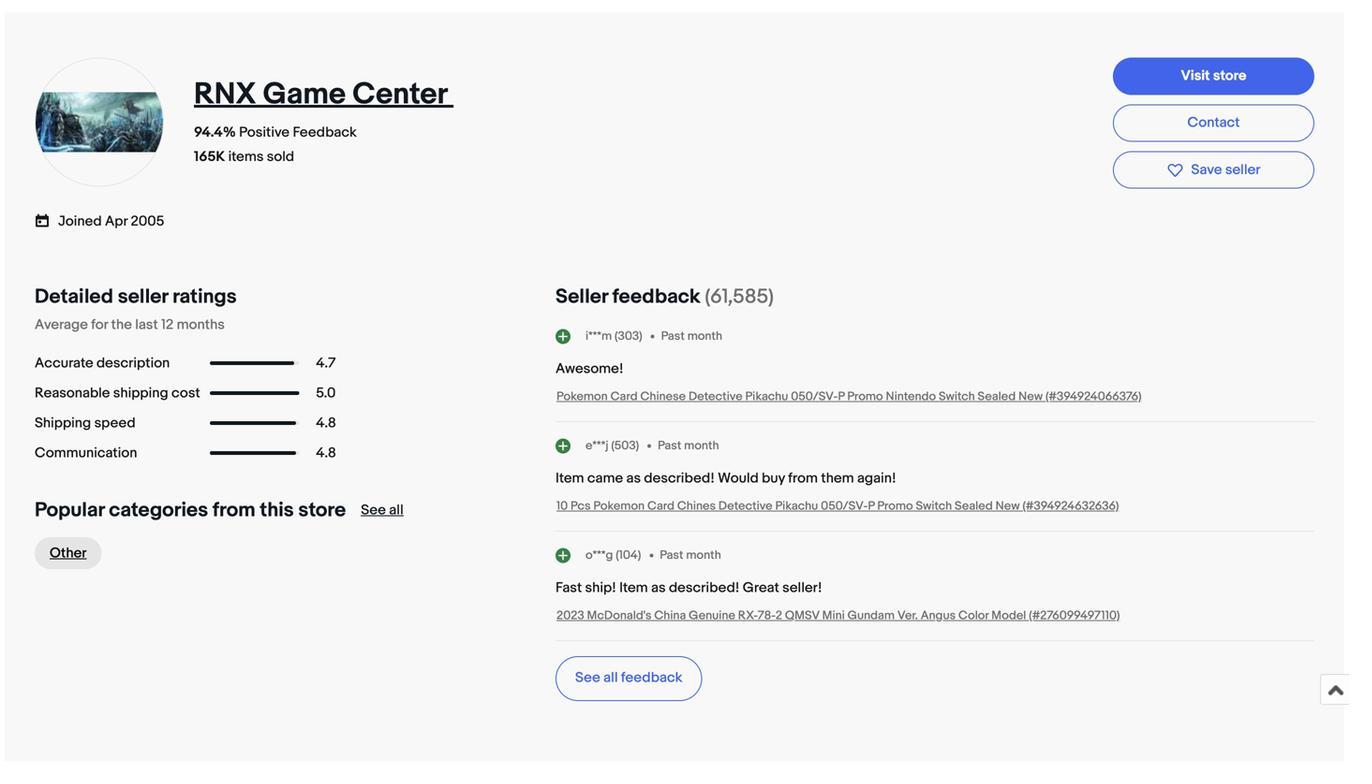 Task type: describe. For each thing, give the bounding box(es) containing it.
joined apr 2005
[[58, 213, 164, 230]]

gundam
[[848, 609, 895, 624]]

0 vertical spatial from
[[788, 470, 818, 487]]

see all link
[[361, 502, 404, 519]]

2005
[[131, 213, 164, 230]]

categories
[[109, 499, 208, 523]]

cost
[[172, 385, 200, 402]]

other
[[50, 545, 87, 562]]

visit store link
[[1113, 58, 1315, 95]]

(61,585)
[[705, 285, 774, 309]]

joined
[[58, 213, 102, 230]]

seller for detailed
[[118, 285, 168, 309]]

(503)
[[611, 439, 639, 453]]

save
[[1192, 162, 1223, 178]]

china
[[655, 609, 686, 624]]

seller feedback (61,585)
[[556, 285, 774, 309]]

mcdonald's
[[587, 609, 652, 624]]

detailed seller ratings
[[35, 285, 237, 309]]

0 vertical spatial pikachu
[[746, 390, 789, 404]]

visit store
[[1181, 67, 1247, 84]]

accurate
[[35, 355, 93, 372]]

1 vertical spatial card
[[648, 500, 675, 514]]

this
[[260, 499, 294, 523]]

reasonable
[[35, 385, 110, 402]]

o***g
[[586, 549, 613, 563]]

0 vertical spatial 050/sv-
[[791, 390, 838, 404]]

chinese
[[641, 390, 686, 404]]

i***m
[[586, 329, 612, 344]]

0 vertical spatial p
[[838, 390, 845, 404]]

0 vertical spatial new
[[1019, 390, 1043, 404]]

description
[[97, 355, 170, 372]]

for
[[91, 317, 108, 334]]

detailed
[[35, 285, 113, 309]]

94.4%
[[194, 124, 236, 141]]

seller!
[[783, 580, 822, 597]]

past for item came as described! would buy from them again!
[[658, 439, 682, 453]]

1 vertical spatial switch
[[916, 500, 952, 514]]

1 horizontal spatial as
[[651, 580, 666, 597]]

10 pcs pokemon card chines detective pikachu 050/sv-p promo switch sealed new (#394924632636)
[[557, 500, 1119, 514]]

see all
[[361, 502, 404, 519]]

shipping speed
[[35, 415, 136, 432]]

165k
[[194, 149, 225, 165]]

item came as described! would buy from them again!
[[556, 470, 897, 487]]

contact
[[1188, 114, 1240, 131]]

popular
[[35, 499, 105, 523]]

feedback
[[293, 124, 357, 141]]

mini
[[822, 609, 845, 624]]

1 vertical spatial pikachu
[[776, 500, 818, 514]]

94.4% positive feedback 165k items sold
[[194, 124, 357, 165]]

e***j
[[586, 439, 609, 453]]

1 vertical spatial described!
[[669, 580, 740, 597]]

1 vertical spatial new
[[996, 500, 1020, 514]]

78-
[[758, 609, 776, 624]]

months
[[177, 317, 225, 334]]

see all feedback
[[575, 670, 683, 687]]

1 vertical spatial pokemon
[[594, 500, 645, 514]]

them
[[821, 470, 854, 487]]

accurate description
[[35, 355, 170, 372]]

1 vertical spatial 050/sv-
[[821, 500, 868, 514]]

the
[[111, 317, 132, 334]]

1 vertical spatial sealed
[[955, 500, 993, 514]]

items
[[228, 149, 264, 165]]

2023 mcdonald's china genuine rx-78-2 qmsv mini gundam ver. angus color model (#276099497110)
[[557, 609, 1120, 624]]

popular categories from this store
[[35, 499, 346, 523]]

2023 mcdonald's china genuine rx-78-2 qmsv mini gundam ver. angus color model (#276099497110) link
[[557, 609, 1120, 624]]

chines
[[678, 500, 716, 514]]

pokemon card chinese detective pikachu 050/sv-p promo nintendo switch sealed new (#394924066376) link
[[557, 390, 1142, 404]]

color
[[959, 609, 989, 624]]

angus
[[921, 609, 956, 624]]

1 vertical spatial promo
[[878, 500, 913, 514]]

would
[[718, 470, 759, 487]]

(303)
[[615, 329, 643, 344]]

past month for as
[[660, 549, 721, 563]]

1 vertical spatial detective
[[719, 500, 773, 514]]

0 vertical spatial past month
[[661, 329, 723, 344]]

last
[[135, 317, 158, 334]]

ship!
[[585, 580, 617, 597]]

10
[[557, 500, 568, 514]]

0 horizontal spatial as
[[627, 470, 641, 487]]

0 vertical spatial described!
[[644, 470, 715, 487]]

1 horizontal spatial store
[[1214, 67, 1247, 84]]

rnx
[[194, 76, 256, 113]]

0 horizontal spatial card
[[611, 390, 638, 404]]

ver.
[[898, 609, 918, 624]]

1 vertical spatial item
[[620, 580, 648, 597]]

e***j (503)
[[586, 439, 639, 453]]

buy
[[762, 470, 785, 487]]

save seller
[[1192, 162, 1261, 178]]

communication
[[35, 445, 137, 462]]



Task type: vqa. For each thing, say whether or not it's contained in the screenshot.
the left in
no



Task type: locate. For each thing, give the bounding box(es) containing it.
month up item came as described! would buy from them again! at the bottom of page
[[684, 439, 719, 453]]

rnx game center image
[[34, 92, 165, 152]]

genuine
[[689, 609, 736, 624]]

1 horizontal spatial card
[[648, 500, 675, 514]]

month for would
[[684, 439, 719, 453]]

2 4.8 from the top
[[316, 445, 336, 462]]

feedback up (303)
[[613, 285, 701, 309]]

pikachu
[[746, 390, 789, 404], [776, 500, 818, 514]]

as
[[627, 470, 641, 487], [651, 580, 666, 597]]

2023
[[557, 609, 585, 624]]

0 vertical spatial see
[[361, 502, 386, 519]]

past up the fast ship! item as described! great seller!
[[660, 549, 684, 563]]

seller up "last"
[[118, 285, 168, 309]]

visit
[[1181, 67, 1211, 84]]

see inside see all feedback link
[[575, 670, 601, 687]]

past month up item came as described! would buy from them again! at the bottom of page
[[658, 439, 719, 453]]

store right this at the bottom left of page
[[298, 499, 346, 523]]

promo left 'nintendo'
[[848, 390, 883, 404]]

past month for described!
[[658, 439, 719, 453]]

from left this at the bottom left of page
[[213, 499, 256, 523]]

0 vertical spatial month
[[688, 329, 723, 344]]

0 vertical spatial pokemon
[[557, 390, 608, 404]]

1 vertical spatial from
[[213, 499, 256, 523]]

0 vertical spatial seller
[[1226, 162, 1261, 178]]

as right came
[[627, 470, 641, 487]]

from
[[788, 470, 818, 487], [213, 499, 256, 523]]

described! up 'chines' at bottom
[[644, 470, 715, 487]]

feedback
[[613, 285, 701, 309], [621, 670, 683, 687]]

1 vertical spatial all
[[604, 670, 618, 687]]

0 vertical spatial sealed
[[978, 390, 1016, 404]]

awesome!
[[556, 361, 624, 378]]

1 horizontal spatial from
[[788, 470, 818, 487]]

seller right save
[[1226, 162, 1261, 178]]

past month down seller feedback (61,585)
[[661, 329, 723, 344]]

p
[[838, 390, 845, 404], [868, 500, 875, 514]]

0 vertical spatial feedback
[[613, 285, 701, 309]]

see for see all
[[361, 502, 386, 519]]

p left 'nintendo'
[[838, 390, 845, 404]]

0 vertical spatial promo
[[848, 390, 883, 404]]

12
[[161, 317, 174, 334]]

positive
[[239, 124, 290, 141]]

1 horizontal spatial see
[[575, 670, 601, 687]]

past right (503) at bottom left
[[658, 439, 682, 453]]

(#394924632636)
[[1023, 500, 1119, 514]]

1 vertical spatial store
[[298, 499, 346, 523]]

4.8 for communication
[[316, 445, 336, 462]]

feedback down china
[[621, 670, 683, 687]]

0 horizontal spatial item
[[556, 470, 584, 487]]

model
[[992, 609, 1027, 624]]

other link
[[35, 538, 102, 570]]

1 horizontal spatial item
[[620, 580, 648, 597]]

pikachu up the buy
[[746, 390, 789, 404]]

0 horizontal spatial see
[[361, 502, 386, 519]]

0 vertical spatial card
[[611, 390, 638, 404]]

apr
[[105, 213, 128, 230]]

2
[[776, 609, 783, 624]]

item up mcdonald's
[[620, 580, 648, 597]]

5.0
[[316, 385, 336, 402]]

card left chinese
[[611, 390, 638, 404]]

qmsv
[[785, 609, 820, 624]]

see for see all feedback
[[575, 670, 601, 687]]

game
[[263, 76, 346, 113]]

seller
[[556, 285, 608, 309]]

past month
[[661, 329, 723, 344], [658, 439, 719, 453], [660, 549, 721, 563]]

item up the 10
[[556, 470, 584, 487]]

2 vertical spatial month
[[686, 549, 721, 563]]

pokemon card chinese detective pikachu 050/sv-p promo nintendo switch sealed new (#394924066376)
[[557, 390, 1142, 404]]

detective right chinese
[[689, 390, 743, 404]]

store right visit
[[1214, 67, 1247, 84]]

ratings
[[173, 285, 237, 309]]

4.7
[[316, 355, 336, 372]]

seller for save
[[1226, 162, 1261, 178]]

month up the fast ship! item as described! great seller!
[[686, 549, 721, 563]]

new left (#394924632636)
[[996, 500, 1020, 514]]

contact link
[[1113, 104, 1315, 142]]

reasonable shipping cost
[[35, 385, 200, 402]]

1 vertical spatial as
[[651, 580, 666, 597]]

0 horizontal spatial from
[[213, 499, 256, 523]]

rnx game center link
[[194, 76, 454, 113]]

4.8 for shipping speed
[[316, 415, 336, 432]]

1 vertical spatial see
[[575, 670, 601, 687]]

past down seller feedback (61,585)
[[661, 329, 685, 344]]

great
[[743, 580, 780, 597]]

nintendo
[[886, 390, 936, 404]]

as up china
[[651, 580, 666, 597]]

rnx game center
[[194, 76, 447, 113]]

see all feedback link
[[556, 657, 702, 702]]

1 horizontal spatial p
[[868, 500, 875, 514]]

again!
[[858, 470, 897, 487]]

pcs
[[571, 500, 591, 514]]

1 vertical spatial month
[[684, 439, 719, 453]]

store
[[1214, 67, 1247, 84], [298, 499, 346, 523]]

0 horizontal spatial p
[[838, 390, 845, 404]]

month for described!
[[686, 549, 721, 563]]

described! up genuine
[[669, 580, 740, 597]]

shipping
[[113, 385, 168, 402]]

past
[[661, 329, 685, 344], [658, 439, 682, 453], [660, 549, 684, 563]]

shipping
[[35, 415, 91, 432]]

detective down would
[[719, 500, 773, 514]]

item
[[556, 470, 584, 487], [620, 580, 648, 597]]

new
[[1019, 390, 1043, 404], [996, 500, 1020, 514]]

1 4.8 from the top
[[316, 415, 336, 432]]

0 vertical spatial detective
[[689, 390, 743, 404]]

new left (#394924066376)
[[1019, 390, 1043, 404]]

0 vertical spatial past
[[661, 329, 685, 344]]

average
[[35, 317, 88, 334]]

10 pcs pokemon card chines detective pikachu 050/sv-p promo switch sealed new (#394924632636) link
[[557, 500, 1119, 514]]

1 vertical spatial feedback
[[621, 670, 683, 687]]

average for the last 12 months
[[35, 317, 225, 334]]

0 vertical spatial as
[[627, 470, 641, 487]]

described!
[[644, 470, 715, 487], [669, 580, 740, 597]]

050/sv-
[[791, 390, 838, 404], [821, 500, 868, 514]]

i***m (303)
[[586, 329, 643, 344]]

rx-
[[738, 609, 758, 624]]

month down (61,585)
[[688, 329, 723, 344]]

0 vertical spatial all
[[389, 502, 404, 519]]

1 vertical spatial past
[[658, 439, 682, 453]]

sold
[[267, 149, 294, 165]]

(#276099497110)
[[1029, 609, 1120, 624]]

save seller button
[[1113, 151, 1315, 189]]

center
[[353, 76, 447, 113]]

text__icon wrapper image
[[35, 212, 58, 228]]

all for see all feedback
[[604, 670, 618, 687]]

all
[[389, 502, 404, 519], [604, 670, 618, 687]]

1 vertical spatial past month
[[658, 439, 719, 453]]

came
[[588, 470, 623, 487]]

fast ship! item as described! great seller!
[[556, 580, 822, 597]]

1 horizontal spatial seller
[[1226, 162, 1261, 178]]

2 vertical spatial past month
[[660, 549, 721, 563]]

0 horizontal spatial all
[[389, 502, 404, 519]]

0 vertical spatial 4.8
[[316, 415, 336, 432]]

0 vertical spatial item
[[556, 470, 584, 487]]

050/sv- up the them at the right bottom of page
[[791, 390, 838, 404]]

pikachu down the buy
[[776, 500, 818, 514]]

1 vertical spatial 4.8
[[316, 445, 336, 462]]

(#394924066376)
[[1046, 390, 1142, 404]]

0 horizontal spatial seller
[[118, 285, 168, 309]]

(104)
[[616, 549, 641, 563]]

sealed
[[978, 390, 1016, 404], [955, 500, 993, 514]]

0 vertical spatial switch
[[939, 390, 975, 404]]

p down the again!
[[868, 500, 875, 514]]

pokemon down came
[[594, 500, 645, 514]]

0 vertical spatial store
[[1214, 67, 1247, 84]]

0 horizontal spatial store
[[298, 499, 346, 523]]

promo
[[848, 390, 883, 404], [878, 500, 913, 514]]

seller inside save seller button
[[1226, 162, 1261, 178]]

4.8
[[316, 415, 336, 432], [316, 445, 336, 462]]

from right the buy
[[788, 470, 818, 487]]

1 horizontal spatial all
[[604, 670, 618, 687]]

fast
[[556, 580, 582, 597]]

past for fast ship! item as described! great seller!
[[660, 549, 684, 563]]

o***g (104)
[[586, 549, 641, 563]]

all for see all
[[389, 502, 404, 519]]

past month up the fast ship! item as described! great seller!
[[660, 549, 721, 563]]

1 vertical spatial p
[[868, 500, 875, 514]]

card left 'chines' at bottom
[[648, 500, 675, 514]]

card
[[611, 390, 638, 404], [648, 500, 675, 514]]

2 vertical spatial past
[[660, 549, 684, 563]]

past for awesome!
[[661, 329, 685, 344]]

month
[[688, 329, 723, 344], [684, 439, 719, 453], [686, 549, 721, 563]]

1 vertical spatial seller
[[118, 285, 168, 309]]

pokemon down awesome!
[[557, 390, 608, 404]]

see
[[361, 502, 386, 519], [575, 670, 601, 687]]

promo down the again!
[[878, 500, 913, 514]]

050/sv- down the them at the right bottom of page
[[821, 500, 868, 514]]



